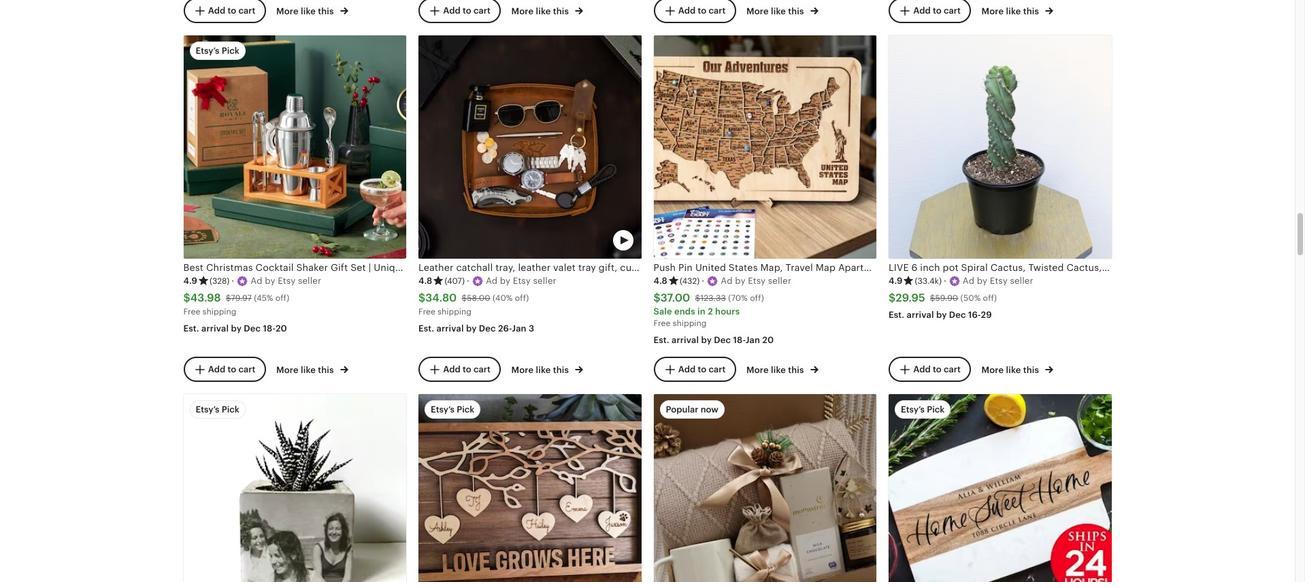 Task type: vqa. For each thing, say whether or not it's contained in the screenshot.
top the "to"
no



Task type: locate. For each thing, give the bounding box(es) containing it.
0 horizontal spatial jan
[[512, 324, 527, 334]]

add
[[208, 5, 226, 16], [443, 5, 461, 16], [679, 5, 696, 16], [914, 5, 931, 16], [208, 364, 226, 374], [443, 364, 461, 374], [679, 364, 696, 374], [914, 364, 931, 374]]

4 off) from the left
[[984, 293, 998, 303]]

dec down $ 43.98 $ 79.97 (45% off) free shipping
[[244, 324, 261, 334]]

shipping down "34.80"
[[438, 307, 472, 316]]

by down $ 43.98 $ 79.97 (45% off) free shipping
[[231, 324, 242, 334]]

1 horizontal spatial free
[[419, 307, 436, 316]]

$ 43.98 $ 79.97 (45% off) free shipping
[[183, 292, 290, 316]]

etsy's
[[196, 46, 220, 56], [196, 404, 220, 415], [431, 404, 455, 415], [901, 404, 925, 415]]

by for 43.98
[[231, 324, 242, 334]]

this
[[318, 6, 334, 16], [553, 6, 569, 16], [789, 6, 805, 16], [1024, 6, 1040, 16], [318, 365, 334, 375], [553, 365, 569, 375], [789, 365, 805, 375], [1024, 365, 1040, 375]]

4 · from the left
[[944, 276, 947, 286]]

2 horizontal spatial etsy's pick link
[[889, 394, 1112, 582]]

$ 34.80 $ 58.00 (40% off) free shipping
[[419, 292, 529, 316]]

0 horizontal spatial 4.9
[[183, 276, 197, 286]]

popular now link
[[654, 394, 877, 582]]

1 horizontal spatial product video element
[[419, 35, 642, 258]]

0 vertical spatial 20
[[276, 324, 287, 334]]

20 down $ 37.00 $ 123.33 (70% off) sale ends in 2 hours free shipping
[[763, 335, 774, 345]]

by down $ 34.80 $ 58.00 (40% off) free shipping
[[466, 324, 477, 334]]

by down 59.90
[[937, 310, 947, 320]]

dec left 26-
[[479, 324, 496, 334]]

est. down "34.80"
[[419, 324, 435, 334]]

$ left 79.97
[[183, 292, 190, 304]]

popular now
[[666, 404, 719, 415]]

0 horizontal spatial shipping
[[203, 307, 237, 316]]

1 4.8 from the left
[[419, 276, 433, 286]]

4.8
[[419, 276, 433, 286], [654, 276, 668, 286]]

$ 37.00 $ 123.33 (70% off) sale ends in 2 hours free shipping
[[654, 292, 765, 328]]

2 4.8 from the left
[[654, 276, 668, 286]]

$
[[183, 292, 190, 304], [419, 292, 426, 304], [654, 292, 661, 304], [889, 292, 896, 304], [226, 293, 231, 303], [462, 293, 467, 303], [696, 293, 701, 303], [931, 293, 936, 303]]

1 horizontal spatial etsy's pick link
[[419, 394, 642, 582]]

est.
[[889, 310, 905, 320], [183, 324, 199, 334], [419, 324, 435, 334], [654, 335, 670, 345]]

arrival down 29.95
[[907, 310, 935, 320]]

2 · from the left
[[467, 276, 470, 286]]

more like this
[[276, 6, 336, 16], [512, 6, 572, 16], [747, 6, 807, 16], [982, 6, 1042, 16], [276, 365, 336, 375], [512, 365, 572, 375], [747, 365, 807, 375], [982, 365, 1042, 375]]

leather catchall tray, leather valet tray gift, custom office desk organizer, custom mens mens gift, housewarming gifts, desk catchall gift image
[[419, 35, 642, 258]]

4.8 up "34.80"
[[419, 276, 433, 286]]

free for 34.80
[[419, 307, 436, 316]]

product video element
[[419, 35, 642, 258], [183, 394, 406, 582], [889, 394, 1112, 582]]

in
[[698, 306, 706, 316]]

1 off) from the left
[[276, 293, 290, 303]]

to
[[228, 5, 236, 16], [463, 5, 472, 16], [698, 5, 707, 16], [933, 5, 942, 16], [228, 364, 236, 374], [463, 364, 472, 374], [698, 364, 707, 374], [933, 364, 942, 374]]

shipping down ends
[[673, 318, 707, 328]]

est. down '43.98'
[[183, 324, 199, 334]]

16-
[[969, 310, 982, 320]]

by for 37.00
[[702, 335, 712, 345]]

1 vertical spatial jan
[[746, 335, 761, 345]]

arrival for 37.00
[[672, 335, 699, 345]]

shipping down '43.98'
[[203, 307, 237, 316]]

off) for 43.98
[[276, 293, 290, 303]]

off) inside $ 43.98 $ 79.97 (45% off) free shipping
[[276, 293, 290, 303]]

product video element for custom photo on concrete planter, pot with custom portrait, personalized gift for her, housewarming gift, hostess gift, handmade gift
[[183, 394, 406, 582]]

dec for 34.80
[[479, 324, 496, 334]]

2 off) from the left
[[515, 293, 529, 303]]

1 vertical spatial 20
[[763, 335, 774, 345]]

(50%
[[961, 293, 981, 303]]

4.9 for 43.98
[[183, 276, 197, 286]]

by
[[937, 310, 947, 320], [231, 324, 242, 334], [466, 324, 477, 334], [702, 335, 712, 345]]

20 down $ 43.98 $ 79.97 (45% off) free shipping
[[276, 324, 287, 334]]

· for 34.80
[[467, 276, 470, 286]]

dec left 16-
[[950, 310, 967, 320]]

arrival for 34.80
[[437, 324, 464, 334]]

18- down the "hours"
[[734, 335, 746, 345]]

4.9 up 29.95
[[889, 276, 903, 286]]

off) right (45%
[[276, 293, 290, 303]]

· right (328) at the top left of page
[[232, 276, 234, 286]]

free down "34.80"
[[419, 307, 436, 316]]

1 horizontal spatial 4.9
[[889, 276, 903, 286]]

etsy's pick link
[[183, 394, 406, 582], [419, 394, 642, 582], [889, 394, 1112, 582]]

jan left the 3
[[512, 324, 527, 334]]

off)
[[276, 293, 290, 303], [515, 293, 529, 303], [751, 293, 765, 303], [984, 293, 998, 303]]

shipping
[[203, 307, 237, 316], [438, 307, 472, 316], [673, 318, 707, 328]]

jan
[[512, 324, 527, 334], [746, 335, 761, 345]]

18- down (45%
[[263, 324, 276, 334]]

79.97
[[231, 293, 252, 303]]

arrival
[[907, 310, 935, 320], [202, 324, 229, 334], [437, 324, 464, 334], [672, 335, 699, 345]]

etsy's pick
[[196, 46, 240, 56], [196, 404, 240, 415], [431, 404, 475, 415], [901, 404, 945, 415]]

off) up the "29"
[[984, 293, 998, 303]]

· right (33.4k)
[[944, 276, 947, 286]]

off) right '(40%'
[[515, 293, 529, 303]]

more
[[276, 6, 299, 16], [512, 6, 534, 16], [747, 6, 769, 16], [982, 6, 1004, 16], [276, 365, 299, 375], [512, 365, 534, 375], [747, 365, 769, 375], [982, 365, 1004, 375]]

0 vertical spatial 18-
[[263, 324, 276, 334]]

est. down sale on the bottom right
[[654, 335, 670, 345]]

free inside $ 43.98 $ 79.97 (45% off) free shipping
[[183, 307, 200, 316]]

off) for 37.00
[[751, 293, 765, 303]]

popular
[[666, 404, 699, 415]]

20
[[276, 324, 287, 334], [763, 335, 774, 345]]

0 horizontal spatial 4.8
[[419, 276, 433, 286]]

1 horizontal spatial jan
[[746, 335, 761, 345]]

(328)
[[210, 276, 230, 286]]

shipping inside $ 34.80 $ 58.00 (40% off) free shipping
[[438, 307, 472, 316]]

1 · from the left
[[232, 276, 234, 286]]

· for 37.00
[[702, 276, 705, 286]]

0 horizontal spatial free
[[183, 307, 200, 316]]

pick
[[222, 46, 240, 56], [222, 404, 240, 415], [457, 404, 475, 415], [927, 404, 945, 415]]

1 horizontal spatial 18-
[[734, 335, 746, 345]]

2 4.9 from the left
[[889, 276, 903, 286]]

est. down 29.95
[[889, 310, 905, 320]]

est. inside $ 29.95 $ 59.90 (50% off) est. arrival by dec 16-29
[[889, 310, 905, 320]]

arrival down '43.98'
[[202, 324, 229, 334]]

est. for 43.98
[[183, 324, 199, 334]]

more like this link
[[276, 3, 349, 18], [512, 3, 584, 18], [747, 3, 819, 18], [982, 3, 1054, 18], [276, 362, 349, 377], [512, 362, 584, 377], [747, 362, 819, 377], [982, 362, 1054, 377]]

3 · from the left
[[702, 276, 705, 286]]

4.8 up the 37.00
[[654, 276, 668, 286]]

$ left 58.00
[[419, 292, 426, 304]]

off) right the (70%
[[751, 293, 765, 303]]

4.9
[[183, 276, 197, 286], [889, 276, 903, 286]]

2
[[708, 306, 713, 316]]

arrival down "34.80"
[[437, 324, 464, 334]]

jan down the (70%
[[746, 335, 761, 345]]

off) inside $ 37.00 $ 123.33 (70% off) sale ends in 2 hours free shipping
[[751, 293, 765, 303]]

add to cart
[[208, 5, 256, 16], [443, 5, 491, 16], [679, 5, 726, 16], [914, 5, 961, 16], [208, 364, 256, 374], [443, 364, 491, 374], [679, 364, 726, 374], [914, 364, 961, 374]]

arrival for 43.98
[[202, 324, 229, 334]]

(407)
[[445, 276, 465, 286]]

26-
[[498, 324, 512, 334]]

3 etsy's pick link from the left
[[889, 394, 1112, 582]]

0 horizontal spatial product video element
[[183, 394, 406, 582]]

arrival down ends
[[672, 335, 699, 345]]

1 4.9 from the left
[[183, 276, 197, 286]]

dec for 43.98
[[244, 324, 261, 334]]

cozy hygge gift box with blanket, self care, christmas, thank you gift box for friend mentor, teacher, coworker image
[[654, 394, 877, 582]]

shipping inside $ 43.98 $ 79.97 (45% off) free shipping
[[203, 307, 237, 316]]

· right (407)
[[467, 276, 470, 286]]

dec down the "hours"
[[714, 335, 731, 345]]

jan for 37.00
[[746, 335, 761, 345]]

59.90
[[936, 293, 959, 303]]

· right (432)
[[702, 276, 705, 286]]

2 horizontal spatial shipping
[[673, 318, 707, 328]]

·
[[232, 276, 234, 286], [467, 276, 470, 286], [702, 276, 705, 286], [944, 276, 947, 286]]

$ up in
[[696, 293, 701, 303]]

push pin united states map, travel map apartment decor, wood map of united states, personalized travel gift, housewarming gift, us wood map image
[[654, 35, 877, 258]]

by down 2 at the right bottom of the page
[[702, 335, 712, 345]]

0 horizontal spatial 18-
[[263, 324, 276, 334]]

3 off) from the left
[[751, 293, 765, 303]]

1 horizontal spatial 4.8
[[654, 276, 668, 286]]

4.9 up '43.98'
[[183, 276, 197, 286]]

dec inside $ 29.95 $ 59.90 (50% off) est. arrival by dec 16-29
[[950, 310, 967, 320]]

18-
[[263, 324, 276, 334], [734, 335, 746, 345]]

free down '43.98'
[[183, 307, 200, 316]]

free down sale on the bottom right
[[654, 318, 671, 328]]

4.9 for 29.95
[[889, 276, 903, 286]]

free
[[183, 307, 200, 316], [419, 307, 436, 316], [654, 318, 671, 328]]

1 horizontal spatial shipping
[[438, 307, 472, 316]]

live 6 inch pot spiral cactus, twisted cactus, office succulent plant, plant lover gift, thank you gift, housewarming gift for couple image
[[889, 35, 1112, 258]]

0 horizontal spatial etsy's pick link
[[183, 394, 406, 582]]

est. for 34.80
[[419, 324, 435, 334]]

sale
[[654, 306, 673, 316]]

add to cart button
[[183, 0, 266, 23], [419, 0, 501, 23], [654, 0, 736, 23], [889, 0, 971, 23], [183, 357, 266, 382], [419, 357, 501, 382], [654, 357, 736, 382], [889, 357, 971, 382]]

0 vertical spatial jan
[[512, 324, 527, 334]]

cart
[[239, 5, 256, 16], [474, 5, 491, 16], [709, 5, 726, 16], [944, 5, 961, 16], [239, 364, 256, 374], [474, 364, 491, 374], [709, 364, 726, 374], [944, 364, 961, 374]]

· for 43.98
[[232, 276, 234, 286]]

2 horizontal spatial free
[[654, 318, 671, 328]]

shipping for 43.98
[[203, 307, 237, 316]]

free inside $ 34.80 $ 58.00 (40% off) free shipping
[[419, 307, 436, 316]]

like
[[301, 6, 316, 16], [536, 6, 551, 16], [771, 6, 786, 16], [1007, 6, 1022, 16], [301, 365, 316, 375], [536, 365, 551, 375], [771, 365, 786, 375], [1007, 365, 1022, 375]]

2 horizontal spatial product video element
[[889, 394, 1112, 582]]

off) inside $ 34.80 $ 58.00 (40% off) free shipping
[[515, 293, 529, 303]]

dec
[[950, 310, 967, 320], [244, 324, 261, 334], [479, 324, 496, 334], [714, 335, 731, 345]]

family tree wood frame - fully customized, mother's day, father's day, grandma gift, mom gift, adoption gift image
[[419, 394, 642, 582]]

1 vertical spatial 18-
[[734, 335, 746, 345]]

off) inside $ 29.95 $ 59.90 (50% off) est. arrival by dec 16-29
[[984, 293, 998, 303]]



Task type: describe. For each thing, give the bounding box(es) containing it.
dec for 37.00
[[714, 335, 731, 345]]

best christmas cocktail shaker gift set | unique birthday gift for him or her | housewarming gift | bartender kit for home-made cocktails | image
[[183, 35, 406, 258]]

custom photo on concrete planter, pot with custom portrait, personalized gift for her, housewarming gift, hostess gift, handmade gift image
[[183, 394, 406, 582]]

(45%
[[254, 293, 273, 303]]

1 horizontal spatial 20
[[763, 335, 774, 345]]

shipping inside $ 37.00 $ 123.33 (70% off) sale ends in 2 hours free shipping
[[673, 318, 707, 328]]

hours
[[716, 306, 740, 316]]

$ down (33.4k)
[[931, 293, 936, 303]]

off) for 34.80
[[515, 293, 529, 303]]

free inside $ 37.00 $ 123.33 (70% off) sale ends in 2 hours free shipping
[[654, 318, 671, 328]]

4.8 for 34.80
[[419, 276, 433, 286]]

34.80
[[426, 292, 457, 304]]

arrival inside $ 29.95 $ 59.90 (50% off) est. arrival by dec 16-29
[[907, 310, 935, 320]]

18- for 37.00
[[734, 335, 746, 345]]

now
[[701, 404, 719, 415]]

58.00
[[467, 293, 491, 303]]

(432)
[[680, 276, 700, 286]]

by for 34.80
[[466, 324, 477, 334]]

$ 29.95 $ 59.90 (50% off) est. arrival by dec 16-29
[[889, 292, 998, 320]]

(70%
[[729, 293, 748, 303]]

(33.4k)
[[915, 276, 942, 286]]

$ down (407)
[[462, 293, 467, 303]]

free for 43.98
[[183, 307, 200, 316]]

0 horizontal spatial 20
[[276, 324, 287, 334]]

43.98
[[190, 292, 221, 304]]

home sweet home personalized marble and wooden serving board | house warming gift | personalized family cutting board | realtor closing gift image
[[889, 394, 1112, 582]]

1 etsy's pick link from the left
[[183, 394, 406, 582]]

$ down (328) at the top left of page
[[226, 293, 231, 303]]

37.00
[[661, 292, 691, 304]]

123.33
[[701, 293, 726, 303]]

jan for 34.80
[[512, 324, 527, 334]]

ends
[[675, 306, 696, 316]]

2 etsy's pick link from the left
[[419, 394, 642, 582]]

est. arrival by dec 18-20
[[183, 324, 287, 334]]

$ left 59.90
[[889, 292, 896, 304]]

29.95
[[896, 292, 926, 304]]

29
[[982, 310, 993, 320]]

4.8 for 37.00
[[654, 276, 668, 286]]

18- for 43.98
[[263, 324, 276, 334]]

product video element for 'leather catchall tray, leather valet tray gift, custom office desk organizer, custom mens mens gift, housewarming gifts, desk catchall gift' image
[[419, 35, 642, 258]]

est. arrival by dec 26-jan 3
[[419, 324, 535, 334]]

shipping for 34.80
[[438, 307, 472, 316]]

3
[[529, 324, 535, 334]]

product video element for the home sweet home personalized marble and wooden serving board | house warming gift | personalized family cutting board | realtor closing gift image
[[889, 394, 1112, 582]]

est. for 37.00
[[654, 335, 670, 345]]

(40%
[[493, 293, 513, 303]]

est. arrival by dec 18-jan 20
[[654, 335, 774, 345]]

by inside $ 29.95 $ 59.90 (50% off) est. arrival by dec 16-29
[[937, 310, 947, 320]]

$ up sale on the bottom right
[[654, 292, 661, 304]]



